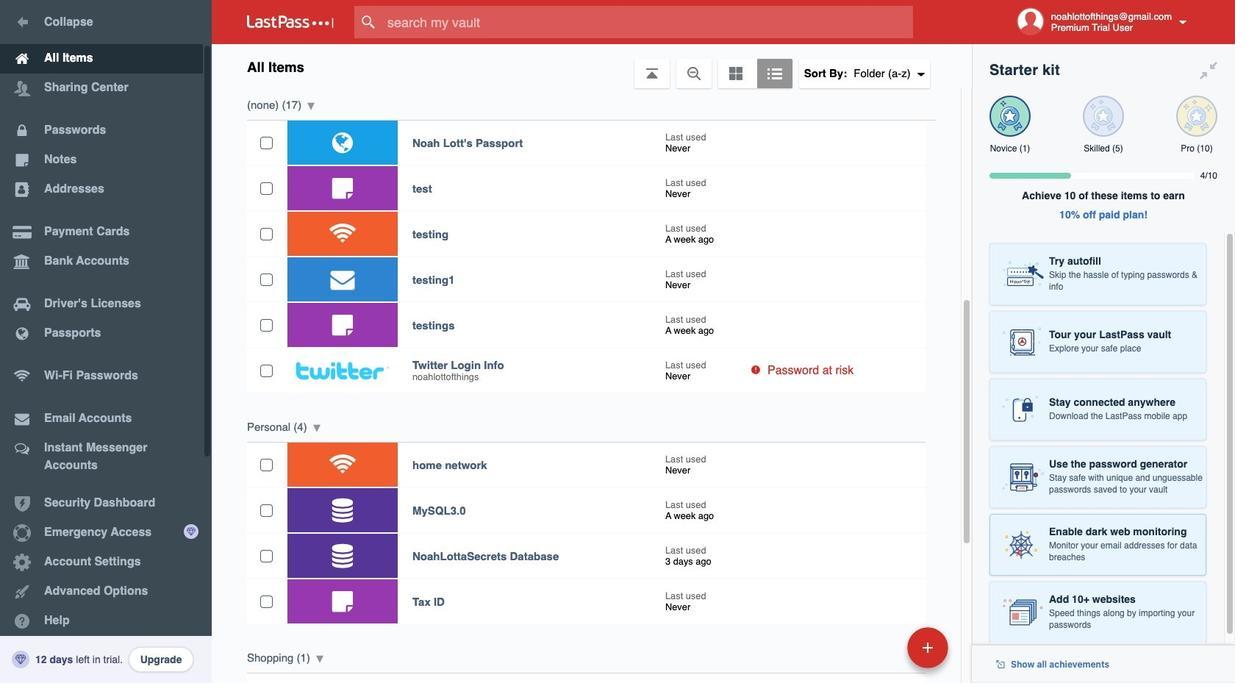 Task type: locate. For each thing, give the bounding box(es) containing it.
lastpass image
[[247, 15, 334, 29]]

new item element
[[807, 627, 954, 669]]

vault options navigation
[[212, 44, 973, 88]]

search my vault text field
[[355, 6, 942, 38]]



Task type: vqa. For each thing, say whether or not it's contained in the screenshot.
alert at top
no



Task type: describe. For each thing, give the bounding box(es) containing it.
new item navigation
[[807, 623, 958, 683]]

Search search field
[[355, 6, 942, 38]]

main navigation navigation
[[0, 0, 212, 683]]



